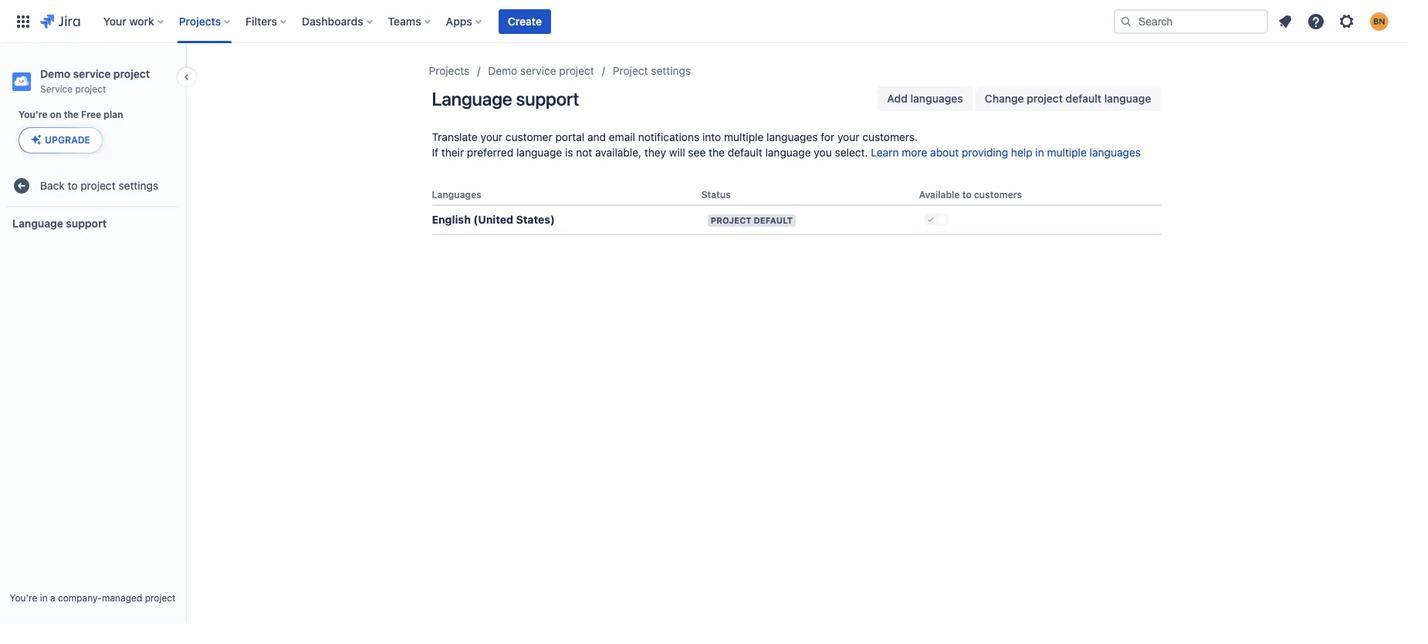 Task type: vqa. For each thing, say whether or not it's contained in the screenshot.
THE SETTINGS in the Project settings "Link"
no



Task type: locate. For each thing, give the bounding box(es) containing it.
1 vertical spatial project
[[711, 215, 751, 225]]

project inside button
[[1027, 92, 1063, 105]]

0 horizontal spatial language
[[12, 217, 63, 230]]

demo up "service"
[[40, 67, 70, 80]]

2 vertical spatial languages
[[1090, 146, 1141, 159]]

change
[[985, 92, 1024, 105]]

0 horizontal spatial your
[[481, 130, 503, 144]]

1 horizontal spatial project
[[711, 215, 751, 225]]

1 vertical spatial the
[[709, 146, 725, 159]]

your
[[481, 130, 503, 144], [837, 130, 859, 144]]

help image
[[1307, 12, 1325, 30]]

0 horizontal spatial multiple
[[724, 130, 764, 144]]

to right available
[[962, 189, 972, 201]]

1 horizontal spatial languages
[[910, 92, 963, 105]]

status
[[701, 189, 731, 201]]

1 horizontal spatial your
[[837, 130, 859, 144]]

settings up notifications
[[651, 64, 691, 77]]

banner containing your work
[[0, 0, 1407, 43]]

0 vertical spatial default
[[1066, 92, 1102, 105]]

company-
[[58, 593, 102, 604]]

0 vertical spatial project
[[613, 64, 648, 77]]

create button
[[499, 9, 551, 34]]

languages down change project default language button
[[1090, 146, 1141, 159]]

to right back
[[68, 179, 78, 192]]

if
[[432, 146, 438, 159]]

multiple right into
[[724, 130, 764, 144]]

see
[[688, 146, 706, 159]]

1 vertical spatial you're
[[10, 593, 37, 604]]

1 horizontal spatial service
[[520, 64, 556, 77]]

learn
[[871, 146, 899, 159]]

you're left "on"
[[19, 109, 48, 120]]

project
[[559, 64, 594, 77], [113, 67, 150, 80], [75, 83, 106, 95], [1027, 92, 1063, 105], [80, 179, 116, 192], [145, 593, 176, 604]]

demo service project
[[488, 64, 594, 77]]

languages up you
[[767, 130, 818, 144]]

languages right add
[[910, 92, 963, 105]]

project up email
[[613, 64, 648, 77]]

you're on the free plan
[[19, 109, 123, 120]]

languages
[[910, 92, 963, 105], [767, 130, 818, 144], [1090, 146, 1141, 159]]

1 vertical spatial language support
[[12, 217, 107, 230]]

add languages button
[[878, 86, 972, 111]]

settings
[[651, 64, 691, 77], [118, 179, 158, 192]]

0 vertical spatial you're
[[19, 109, 48, 120]]

1 vertical spatial settings
[[118, 179, 158, 192]]

demo inside the demo service project service project
[[40, 67, 70, 80]]

support down back to project settings link
[[66, 217, 107, 230]]

language support down back
[[12, 217, 107, 230]]

language down projects link in the left of the page
[[432, 88, 512, 110]]

demo for demo service project
[[488, 64, 517, 77]]

banner
[[0, 0, 1407, 43]]

demo service project link
[[488, 62, 594, 80]]

is
[[565, 146, 573, 159]]

settings image
[[1338, 12, 1356, 30]]

you
[[814, 146, 832, 159]]

0 horizontal spatial language
[[516, 146, 562, 159]]

1 vertical spatial support
[[66, 217, 107, 230]]

notifications
[[638, 130, 699, 144]]

language
[[432, 88, 512, 110], [12, 217, 63, 230]]

1 vertical spatial language
[[12, 217, 63, 230]]

0 horizontal spatial in
[[40, 593, 48, 604]]

your work
[[103, 14, 154, 27]]

service down create button
[[520, 64, 556, 77]]

projects for projects dropdown button
[[179, 14, 221, 27]]

project default
[[711, 215, 793, 225]]

0 horizontal spatial the
[[64, 109, 79, 120]]

multiple
[[724, 130, 764, 144], [1047, 146, 1087, 159]]

managed
[[102, 593, 142, 604]]

demo
[[488, 64, 517, 77], [40, 67, 70, 80]]

the right "on"
[[64, 109, 79, 120]]

service
[[520, 64, 556, 77], [73, 67, 111, 80]]

1 vertical spatial languages
[[767, 130, 818, 144]]

2 horizontal spatial language
[[1104, 92, 1151, 105]]

0 vertical spatial in
[[1035, 146, 1044, 159]]

more
[[902, 146, 927, 159]]

0 horizontal spatial language support
[[12, 217, 107, 230]]

1 horizontal spatial projects
[[429, 64, 470, 77]]

customer
[[505, 130, 552, 144]]

0 horizontal spatial to
[[68, 179, 78, 192]]

the down into
[[709, 146, 725, 159]]

will
[[669, 146, 685, 159]]

service up free
[[73, 67, 111, 80]]

0 vertical spatial settings
[[651, 64, 691, 77]]

select.
[[835, 146, 868, 159]]

language down back
[[12, 217, 63, 230]]

demo for demo service project service project
[[40, 67, 70, 80]]

service for demo service project service project
[[73, 67, 111, 80]]

projects down apps
[[429, 64, 470, 77]]

language inside button
[[1104, 92, 1151, 105]]

demo right projects link in the left of the page
[[488, 64, 517, 77]]

projects
[[179, 14, 221, 27], [429, 64, 470, 77]]

language
[[1104, 92, 1151, 105], [516, 146, 562, 159], [765, 146, 811, 159]]

available to customers
[[919, 189, 1022, 201]]

1 your from the left
[[481, 130, 503, 144]]

project settings link
[[613, 62, 691, 80]]

0 horizontal spatial project
[[613, 64, 648, 77]]

project right managed
[[145, 593, 176, 604]]

1 vertical spatial projects
[[429, 64, 470, 77]]

1 horizontal spatial multiple
[[1047, 146, 1087, 159]]

0 horizontal spatial service
[[73, 67, 111, 80]]

0 vertical spatial projects
[[179, 14, 221, 27]]

your up preferred
[[481, 130, 503, 144]]

in right help
[[1035, 146, 1044, 159]]

customers.
[[862, 130, 918, 144]]

you're for you're in a company-managed project
[[10, 593, 37, 604]]

add
[[887, 92, 908, 105]]

0 horizontal spatial projects
[[179, 14, 221, 27]]

teams
[[388, 14, 421, 27]]

to
[[68, 179, 78, 192], [962, 189, 972, 201]]

1 horizontal spatial support
[[516, 88, 579, 110]]

0 vertical spatial languages
[[910, 92, 963, 105]]

the
[[64, 109, 79, 120], [709, 146, 725, 159]]

dashboards
[[302, 14, 363, 27]]

0 vertical spatial language
[[432, 88, 512, 110]]

projects right work
[[179, 14, 221, 27]]

1 horizontal spatial the
[[709, 146, 725, 159]]

work
[[129, 14, 154, 27]]

on
[[50, 109, 61, 120]]

apps
[[446, 14, 472, 27]]

language support
[[432, 88, 579, 110], [12, 217, 107, 230]]

1 horizontal spatial to
[[962, 189, 972, 201]]

0 horizontal spatial languages
[[767, 130, 818, 144]]

0 vertical spatial language support
[[432, 88, 579, 110]]

multiple right help
[[1047, 146, 1087, 159]]

they
[[644, 146, 666, 159]]

language support up customer
[[432, 88, 579, 110]]

default
[[1066, 92, 1102, 105], [728, 146, 762, 159], [754, 215, 793, 225]]

service
[[40, 83, 73, 95]]

projects inside dropdown button
[[179, 14, 221, 27]]

create
[[508, 14, 542, 27]]

jira image
[[40, 12, 80, 30], [40, 12, 80, 30]]

a
[[50, 593, 55, 604]]

plan
[[104, 109, 123, 120]]

project right change
[[1027, 92, 1063, 105]]

support
[[516, 88, 579, 110], [66, 217, 107, 230]]

2 vertical spatial default
[[754, 215, 793, 225]]

in
[[1035, 146, 1044, 159], [40, 593, 48, 604]]

0 horizontal spatial demo
[[40, 67, 70, 80]]

filters
[[246, 14, 277, 27]]

translate your customer portal and email notifications into multiple languages for your customers. if their preferred language is not available, they will see the default language you select. learn more about providing help in multiple languages
[[432, 130, 1141, 159]]

projects for projects link in the left of the page
[[429, 64, 470, 77]]

apps button
[[441, 9, 488, 34]]

upgrade
[[45, 134, 90, 146]]

1 horizontal spatial language support
[[432, 88, 579, 110]]

languages
[[432, 189, 482, 201]]

teams button
[[383, 9, 437, 34]]

appswitcher icon image
[[14, 12, 32, 30]]

0 vertical spatial the
[[64, 109, 79, 120]]

help
[[1011, 146, 1033, 159]]

1 horizontal spatial demo
[[488, 64, 517, 77]]

service inside the demo service project service project
[[73, 67, 111, 80]]

support down the "demo service project" link
[[516, 88, 579, 110]]

projects link
[[429, 62, 470, 80]]

1 vertical spatial in
[[40, 593, 48, 604]]

you're left a
[[10, 593, 37, 604]]

in left a
[[40, 593, 48, 604]]

languages inside button
[[910, 92, 963, 105]]

project
[[613, 64, 648, 77], [711, 215, 751, 225]]

and
[[587, 130, 606, 144]]

1 horizontal spatial settings
[[651, 64, 691, 77]]

you're
[[19, 109, 48, 120], [10, 593, 37, 604]]

1 horizontal spatial in
[[1035, 146, 1044, 159]]

settings down the plan at the top left
[[118, 179, 158, 192]]

1 vertical spatial default
[[728, 146, 762, 159]]

your up 'select.'
[[837, 130, 859, 144]]

in inside translate your customer portal and email notifications into multiple languages for your customers. if their preferred language is not available, they will see the default language you select. learn more about providing help in multiple languages
[[1035, 146, 1044, 159]]

project down the status
[[711, 215, 751, 225]]



Task type: describe. For each thing, give the bounding box(es) containing it.
preferred
[[467, 146, 513, 159]]

customers
[[974, 189, 1022, 201]]

2 your from the left
[[837, 130, 859, 144]]

0 horizontal spatial support
[[66, 217, 107, 230]]

Search field
[[1114, 9, 1268, 34]]

you're in a company-managed project
[[10, 593, 176, 604]]

add languages
[[887, 92, 963, 105]]

2 horizontal spatial languages
[[1090, 146, 1141, 159]]

their
[[441, 146, 464, 159]]

available,
[[595, 146, 642, 159]]

english
[[432, 213, 471, 226]]

english (united states)
[[432, 213, 555, 226]]

primary element
[[9, 0, 1114, 43]]

0 horizontal spatial settings
[[118, 179, 158, 192]]

to for customers
[[962, 189, 972, 201]]

you're for you're on the free plan
[[19, 109, 48, 120]]

about
[[930, 146, 959, 159]]

project up free
[[75, 83, 106, 95]]

email
[[609, 130, 635, 144]]

projects button
[[174, 9, 236, 34]]

demo service project service project
[[40, 67, 150, 95]]

available
[[919, 189, 960, 201]]

notifications image
[[1276, 12, 1294, 30]]

upgrade button
[[19, 128, 102, 153]]

project settings
[[613, 64, 691, 77]]

to for project
[[68, 179, 78, 192]]

change project default language
[[985, 92, 1151, 105]]

1 vertical spatial multiple
[[1047, 146, 1087, 159]]

0 vertical spatial multiple
[[724, 130, 764, 144]]

your work button
[[99, 9, 170, 34]]

search image
[[1120, 15, 1132, 27]]

states)
[[516, 213, 555, 226]]

project up the plan at the top left
[[113, 67, 150, 80]]

default inside translate your customer portal and email notifications into multiple languages for your customers. if their preferred language is not available, they will see the default language you select. learn more about providing help in multiple languages
[[728, 146, 762, 159]]

project right back
[[80, 179, 116, 192]]

translate
[[432, 130, 478, 144]]

change project default language button
[[975, 86, 1160, 111]]

back to project settings link
[[6, 171, 179, 202]]

project for project default
[[711, 215, 751, 225]]

service for demo service project
[[520, 64, 556, 77]]

portal
[[555, 130, 584, 144]]

0 vertical spatial support
[[516, 88, 579, 110]]

free
[[81, 109, 101, 120]]

learn more about providing help in multiple languages link
[[871, 146, 1141, 159]]

your profile and settings image
[[1370, 12, 1389, 30]]

dashboards button
[[297, 9, 379, 34]]

providing
[[962, 146, 1008, 159]]

into
[[702, 130, 721, 144]]

back
[[40, 179, 65, 192]]

the inside translate your customer portal and email notifications into multiple languages for your customers. if their preferred language is not available, they will see the default language you select. learn more about providing help in multiple languages
[[709, 146, 725, 159]]

1 horizontal spatial language
[[765, 146, 811, 159]]

project down primary element
[[559, 64, 594, 77]]

back to project settings
[[40, 179, 158, 192]]

(united
[[473, 213, 513, 226]]

project for project settings
[[613, 64, 648, 77]]

filters button
[[241, 9, 293, 34]]

for
[[821, 130, 835, 144]]

not
[[576, 146, 592, 159]]

1 horizontal spatial language
[[432, 88, 512, 110]]

your
[[103, 14, 126, 27]]

default inside button
[[1066, 92, 1102, 105]]



